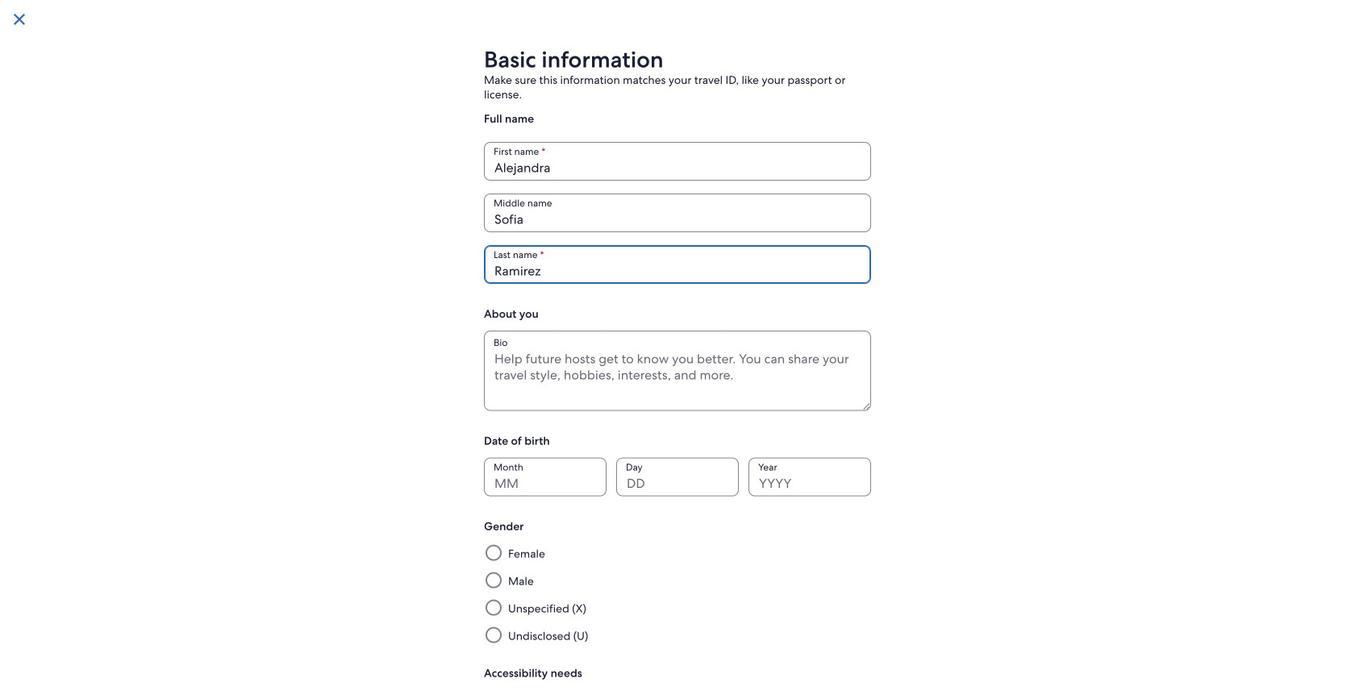 Task type: vqa. For each thing, say whether or not it's contained in the screenshot.
$0, MINIMUM, PRICE range field
no



Task type: locate. For each thing, give the bounding box(es) containing it.
YYYY telephone field
[[749, 458, 871, 496]]

None text field
[[484, 245, 871, 284]]

close image
[[10, 10, 29, 29]]

None text field
[[484, 142, 871, 181], [484, 194, 871, 232], [484, 142, 871, 181], [484, 194, 871, 232]]

dialog
[[0, 0, 1355, 683]]

main content
[[478, 14, 1162, 683]]



Task type: describe. For each thing, give the bounding box(es) containing it.
DD telephone field
[[616, 458, 739, 496]]

Help future hosts get to know you better. You can share your travel style, hobbies, interests, and more. text field
[[484, 331, 871, 411]]

MM telephone field
[[484, 458, 607, 496]]



